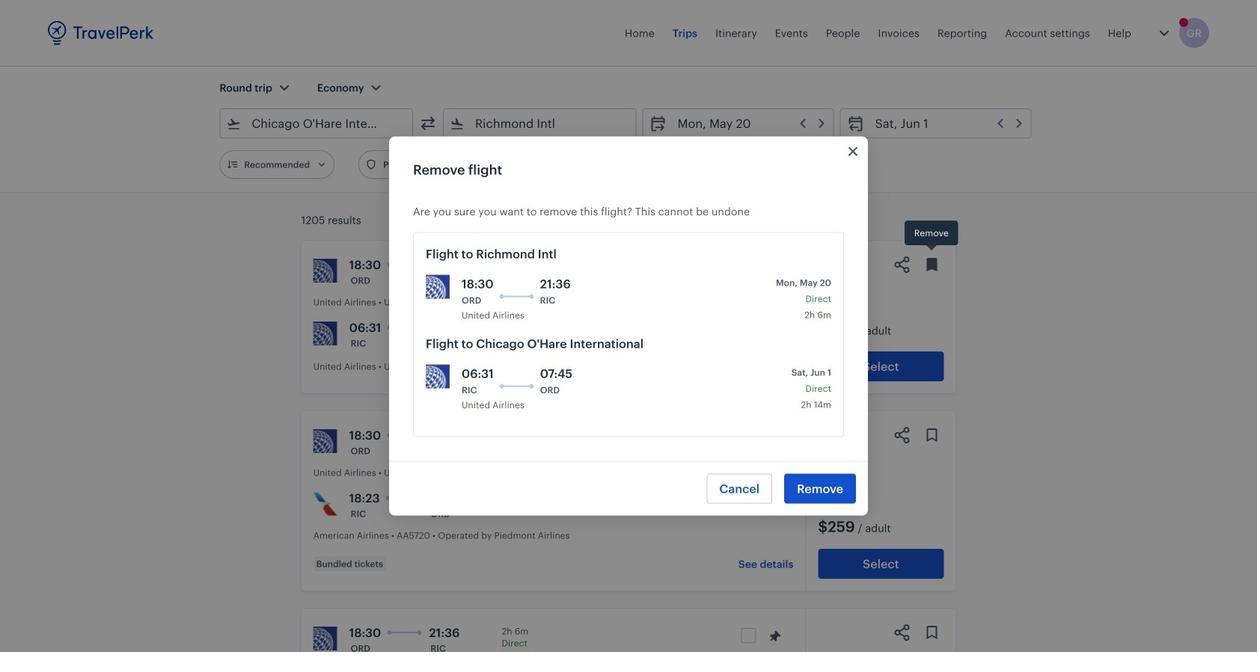 Task type: vqa. For each thing, say whether or not it's contained in the screenshot.
calendar application
no



Task type: describe. For each thing, give the bounding box(es) containing it.
modalbody element
[[389, 178, 868, 461]]

american airlines image
[[313, 492, 337, 516]]

Depart field
[[667, 111, 827, 135]]

0 vertical spatial united airlines image
[[313, 322, 337, 346]]

modalfooter element
[[389, 461, 868, 516]]



Task type: locate. For each thing, give the bounding box(es) containing it.
united airlines image inside modalbody element
[[426, 275, 450, 299]]

0 horizontal spatial united airlines image
[[313, 322, 337, 346]]

From search field
[[241, 111, 393, 135]]

united airlines image
[[313, 259, 337, 283], [426, 275, 450, 299], [313, 430, 337, 453], [313, 627, 337, 651]]

united airlines image inside modalbody element
[[426, 365, 450, 389]]

1 vertical spatial united airlines image
[[426, 365, 450, 389]]

To search field
[[465, 111, 616, 135]]

1 horizontal spatial united airlines image
[[426, 365, 450, 389]]

tooltip
[[905, 221, 958, 253]]

modalheader element
[[389, 137, 868, 178]]

united airlines image
[[313, 322, 337, 346], [426, 365, 450, 389]]

Return field
[[865, 111, 1025, 135]]



